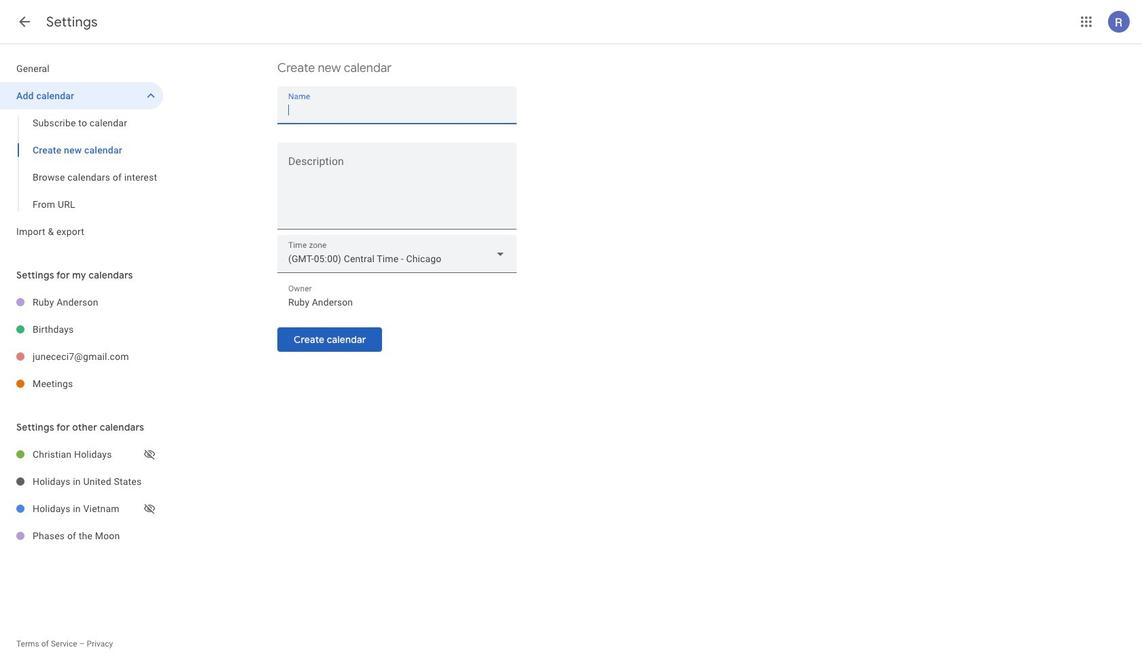 Task type: describe. For each thing, give the bounding box(es) containing it.
christian holidays tree item
[[0, 441, 163, 469]]

holidays in vietnam tree item
[[0, 496, 163, 523]]

phases of the moon tree item
[[0, 523, 163, 550]]

junececi7@gmail.com tree item
[[0, 343, 163, 371]]

holidays in united states tree item
[[0, 469, 163, 496]]



Task type: vqa. For each thing, say whether or not it's contained in the screenshot.
tab list
no



Task type: locate. For each thing, give the bounding box(es) containing it.
2 tree from the top
[[0, 289, 163, 398]]

tree
[[0, 55, 163, 246], [0, 289, 163, 398], [0, 441, 163, 550]]

1 tree from the top
[[0, 55, 163, 246]]

heading
[[46, 14, 98, 31]]

group
[[0, 109, 163, 218]]

meetings tree item
[[0, 371, 163, 398]]

go back image
[[16, 14, 33, 30]]

0 vertical spatial tree
[[0, 55, 163, 246]]

3 tree from the top
[[0, 441, 163, 550]]

None field
[[277, 235, 517, 273]]

birthdays tree item
[[0, 316, 163, 343]]

add calendar tree item
[[0, 82, 163, 109]]

1 vertical spatial tree
[[0, 289, 163, 398]]

ruby anderson tree item
[[0, 289, 163, 316]]

2 vertical spatial tree
[[0, 441, 163, 550]]

None text field
[[288, 293, 506, 312]]

None text field
[[288, 101, 506, 120], [277, 158, 517, 224], [288, 101, 506, 120], [277, 158, 517, 224]]



